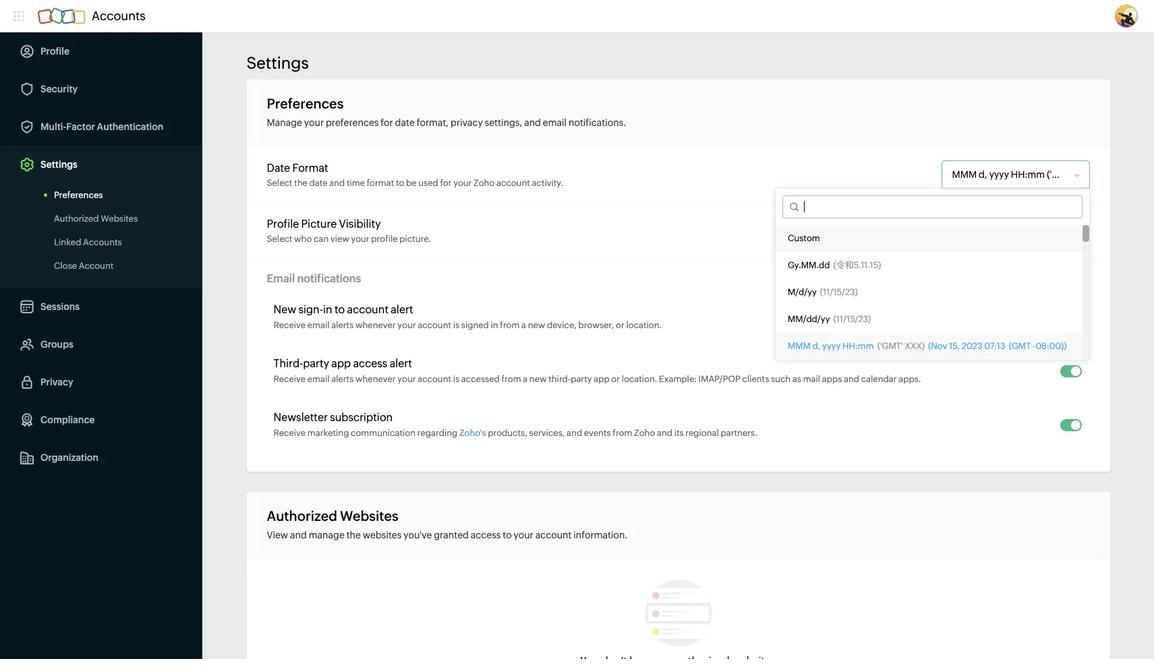 Task type: vqa. For each thing, say whether or not it's contained in the screenshot.
Receive email alerts whenever your account is signed in from a new device, browser, or location.
no



Task type: describe. For each thing, give the bounding box(es) containing it.
select inside profile picture visibility select who can view your profile picture.
[[267, 234, 292, 244]]

your inside new sign-in to account alert receive email alerts whenever your account is signed in from a new device, browser, or location.
[[398, 320, 416, 331]]

for inside 'date format select the date and time format to be used for your zoho account activity.'
[[440, 178, 452, 188]]

browser,
[[578, 320, 614, 331]]

services,
[[529, 428, 565, 438]]

access inside authorized websites view and manage the websites you've granted access to your account information.
[[471, 530, 501, 541]]

authorized websites view and manage the websites you've granted access to your account information.
[[267, 509, 628, 541]]

authorized for authorized websites
[[54, 214, 99, 224]]

websites for authorized websites
[[101, 214, 138, 224]]

2 alerts from the top
[[331, 374, 354, 384]]

third-
[[274, 358, 303, 370]]

to inside new sign-in to account alert receive email alerts whenever your account is signed in from a new device, browser, or location.
[[335, 304, 345, 316]]

preferences manage your preferences for date format, privacy settings, and email notifications.
[[267, 96, 626, 128]]

calendar
[[861, 374, 897, 384]]

email notifications
[[267, 273, 361, 285]]

subscription
[[330, 411, 393, 424]]

imap/pop
[[699, 374, 741, 384]]

your inside 'date format select the date and time format to be used for your zoho account activity.'
[[453, 178, 472, 188]]

newsletter
[[274, 411, 328, 424]]

(令和5.11.15)
[[833, 260, 881, 270]]

date inside 'date format select the date and time format to be used for your zoho account activity.'
[[309, 178, 328, 188]]

1 vertical spatial alert
[[390, 358, 412, 370]]

activity.
[[532, 178, 563, 188]]

format,
[[417, 117, 449, 128]]

can
[[314, 234, 329, 244]]

profile for profile picture visibility select who can view your profile picture.
[[267, 218, 299, 230]]

and left its
[[657, 428, 673, 438]]

sessions
[[40, 302, 80, 312]]

linked accounts
[[54, 237, 122, 248]]

account
[[79, 261, 114, 271]]

account inside authorized websites view and manage the websites you've granted access to your account information.
[[535, 530, 572, 541]]

xxx)
[[905, 341, 925, 351]]

regarding
[[417, 428, 458, 438]]

and inside authorized websites view and manage the websites you've granted access to your account information.
[[290, 530, 307, 541]]

a inside new sign-in to account alert receive email alerts whenever your account is signed in from a new device, browser, or location.
[[521, 320, 526, 331]]

08:00))
[[1036, 341, 1067, 351]]

date format select the date and time format to be used for your zoho account activity.
[[267, 162, 563, 188]]

1 vertical spatial accounts
[[83, 237, 122, 248]]

communication
[[351, 428, 416, 438]]

account left the accessed
[[418, 374, 451, 384]]

newsletter subscription
[[274, 411, 393, 424]]

security
[[40, 84, 78, 94]]

2 vertical spatial email
[[307, 374, 330, 384]]

manage
[[309, 530, 345, 541]]

mmm
[[788, 341, 811, 351]]

07:13
[[984, 341, 1006, 351]]

products,
[[488, 428, 527, 438]]

third-party app access alert
[[274, 358, 412, 370]]

privacy
[[451, 117, 483, 128]]

1 vertical spatial a
[[523, 374, 528, 384]]

m/d/yy
[[788, 287, 817, 297]]

authorized websites
[[54, 214, 138, 224]]

preferences for preferences
[[54, 190, 103, 200]]

mmm d, yyyy hh:mm ('gmt' xxx) (nov 15, 2023 07:13 (gmt -08:00))
[[788, 341, 1067, 351]]

picture.
[[400, 234, 431, 244]]

close account
[[54, 261, 114, 271]]

its
[[674, 428, 684, 438]]

your inside preferences manage your preferences for date format, privacy settings, and email notifications.
[[304, 117, 324, 128]]

signed
[[461, 320, 489, 331]]

organization
[[40, 453, 98, 463]]

preferences
[[326, 117, 379, 128]]

location. inside new sign-in to account alert receive email alerts whenever your account is signed in from a new device, browser, or location.
[[626, 320, 662, 331]]

whenever inside new sign-in to account alert receive email alerts whenever your account is signed in from a new device, browser, or location.
[[355, 320, 396, 331]]

websites for authorized websites view and manage the websites you've granted access to your account information.
[[340, 509, 398, 524]]

2023
[[962, 341, 982, 351]]

accessed
[[461, 374, 500, 384]]

select inside 'date format select the date and time format to be used for your zoho account activity.'
[[267, 178, 292, 188]]

(11/15/23) for mm/dd/yy (11/15/23)
[[833, 314, 871, 324]]

example:
[[659, 374, 697, 384]]

close
[[54, 261, 77, 271]]

to inside 'date format select the date and time format to be used for your zoho account activity.'
[[396, 178, 404, 188]]

time
[[347, 178, 365, 188]]

zoho's
[[459, 428, 486, 438]]

privacy
[[40, 377, 73, 388]]

date
[[267, 162, 290, 174]]

profile
[[371, 234, 398, 244]]

and inside preferences manage your preferences for date format, privacy settings, and email notifications.
[[524, 117, 541, 128]]

account inside 'date format select the date and time format to be used for your zoho account activity.'
[[496, 178, 530, 188]]

0 vertical spatial party
[[303, 358, 329, 370]]

0 horizontal spatial app
[[331, 358, 351, 370]]

email inside new sign-in to account alert receive email alerts whenever your account is signed in from a new device, browser, or location.
[[307, 320, 330, 331]]

1 horizontal spatial app
[[594, 374, 610, 384]]

(11/15/23) for m/d/yy (11/15/23)
[[820, 287, 858, 297]]

your inside profile picture visibility select who can view your profile picture.
[[351, 234, 369, 244]]

compliance
[[40, 415, 95, 426]]

email
[[267, 273, 295, 285]]

for inside preferences manage your preferences for date format, privacy settings, and email notifications.
[[381, 117, 393, 128]]

1 vertical spatial location.
[[622, 374, 657, 384]]

new sign-in to account alert receive email alerts whenever your account is signed in from a new device, browser, or location.
[[274, 304, 662, 331]]

regional
[[686, 428, 719, 438]]

information.
[[574, 530, 628, 541]]

new inside new sign-in to account alert receive email alerts whenever your account is signed in from a new device, browser, or location.
[[528, 320, 545, 331]]

the inside authorized websites view and manage the websites you've granted access to your account information.
[[346, 530, 361, 541]]

1 horizontal spatial settings
[[247, 54, 309, 72]]

clients
[[742, 374, 769, 384]]

('gmt'
[[877, 341, 903, 351]]

profile for profile
[[40, 46, 69, 57]]

receive for receive marketing communication regarding zoho's products, services, and events from zoho and its regional partners.
[[274, 428, 306, 438]]

alert inside new sign-in to account alert receive email alerts whenever your account is signed in from a new device, browser, or location.
[[391, 304, 413, 316]]

marketing
[[307, 428, 349, 438]]

multi-
[[40, 121, 66, 132]]

or inside new sign-in to account alert receive email alerts whenever your account is signed in from a new device, browser, or location.
[[616, 320, 625, 331]]

events
[[584, 428, 611, 438]]

hh:mm
[[842, 341, 874, 351]]

partners.
[[721, 428, 757, 438]]

format
[[367, 178, 394, 188]]

receive marketing communication regarding zoho's products, services, and events from zoho and its regional partners.
[[274, 428, 757, 438]]



Task type: locate. For each thing, give the bounding box(es) containing it.
whenever up third-party app access alert
[[355, 320, 396, 331]]

new left device, at the left of the page
[[528, 320, 545, 331]]

from
[[500, 320, 520, 331], [501, 374, 521, 384], [613, 428, 632, 438]]

to
[[396, 178, 404, 188], [335, 304, 345, 316], [503, 530, 512, 541]]

or right browser,
[[616, 320, 625, 331]]

yyyy
[[822, 341, 841, 351]]

3 receive from the top
[[274, 428, 306, 438]]

and left events
[[567, 428, 582, 438]]

0 horizontal spatial party
[[303, 358, 329, 370]]

and right apps at the bottom right of the page
[[844, 374, 859, 384]]

email inside preferences manage your preferences for date format, privacy settings, and email notifications.
[[543, 117, 567, 128]]

is left the accessed
[[453, 374, 459, 384]]

location. right browser,
[[626, 320, 662, 331]]

account
[[496, 178, 530, 188], [347, 304, 389, 316], [418, 320, 451, 331], [418, 374, 451, 384], [535, 530, 572, 541]]

the down "format"
[[294, 178, 307, 188]]

preferences for preferences manage your preferences for date format, privacy settings, and email notifications.
[[267, 96, 344, 111]]

preferences
[[267, 96, 344, 111], [54, 190, 103, 200]]

0 horizontal spatial zoho
[[474, 178, 495, 188]]

date inside preferences manage your preferences for date format, privacy settings, and email notifications.
[[395, 117, 415, 128]]

app
[[331, 358, 351, 370], [594, 374, 610, 384]]

1 vertical spatial for
[[440, 178, 452, 188]]

you've
[[404, 530, 432, 541]]

1 horizontal spatial to
[[396, 178, 404, 188]]

visibility
[[339, 218, 381, 230]]

alerts down third-party app access alert
[[331, 374, 354, 384]]

preferences up manage
[[267, 96, 344, 111]]

or
[[616, 320, 625, 331], [611, 374, 620, 384]]

email down third-party app access alert
[[307, 374, 330, 384]]

0 vertical spatial for
[[381, 117, 393, 128]]

account left information.
[[535, 530, 572, 541]]

apps.
[[899, 374, 921, 384]]

0 horizontal spatial websites
[[101, 214, 138, 224]]

1 vertical spatial select
[[267, 234, 292, 244]]

m/d/yy (11/15/23)
[[788, 287, 858, 297]]

gy.mm.dd
[[788, 260, 830, 270]]

2 vertical spatial to
[[503, 530, 512, 541]]

1 vertical spatial whenever
[[355, 374, 396, 384]]

0 vertical spatial the
[[294, 178, 307, 188]]

1 vertical spatial websites
[[340, 509, 398, 524]]

factor
[[66, 121, 95, 132]]

who
[[294, 234, 312, 244]]

linked
[[54, 237, 81, 248]]

None field
[[942, 161, 1075, 188], [942, 217, 1075, 244], [942, 161, 1075, 188], [942, 217, 1075, 244]]

1 vertical spatial new
[[529, 374, 547, 384]]

settings down multi-
[[40, 159, 78, 170]]

0 vertical spatial receive
[[274, 320, 306, 331]]

1 vertical spatial app
[[594, 374, 610, 384]]

is
[[453, 320, 459, 331], [453, 374, 459, 384]]

0 horizontal spatial to
[[335, 304, 345, 316]]

from inside new sign-in to account alert receive email alerts whenever your account is signed in from a new device, browser, or location.
[[500, 320, 520, 331]]

receive inside new sign-in to account alert receive email alerts whenever your account is signed in from a new device, browser, or location.
[[274, 320, 306, 331]]

profile
[[40, 46, 69, 57], [267, 218, 299, 230]]

notifications.
[[569, 117, 626, 128]]

0 vertical spatial access
[[353, 358, 387, 370]]

authorized for authorized websites view and manage the websites you've granted access to your account information.
[[267, 509, 337, 524]]

1 vertical spatial access
[[471, 530, 501, 541]]

1 vertical spatial zoho
[[634, 428, 655, 438]]

to right sign-
[[335, 304, 345, 316]]

location.
[[626, 320, 662, 331], [622, 374, 657, 384]]

preferences inside preferences manage your preferences for date format, privacy settings, and email notifications.
[[267, 96, 344, 111]]

for right preferences
[[381, 117, 393, 128]]

authentication
[[97, 121, 163, 132]]

0 horizontal spatial preferences
[[54, 190, 103, 200]]

zoho left its
[[634, 428, 655, 438]]

1 horizontal spatial for
[[440, 178, 452, 188]]

1 vertical spatial receive
[[274, 374, 306, 384]]

1 vertical spatial to
[[335, 304, 345, 316]]

groups
[[40, 339, 73, 350]]

date down "format"
[[309, 178, 328, 188]]

and
[[524, 117, 541, 128], [329, 178, 345, 188], [844, 374, 859, 384], [567, 428, 582, 438], [657, 428, 673, 438], [290, 530, 307, 541]]

0 vertical spatial email
[[543, 117, 567, 128]]

to inside authorized websites view and manage the websites you've granted access to your account information.
[[503, 530, 512, 541]]

and inside 'date format select the date and time format to be used for your zoho account activity.'
[[329, 178, 345, 188]]

view
[[330, 234, 349, 244]]

receive down newsletter
[[274, 428, 306, 438]]

whenever down third-party app access alert
[[355, 374, 396, 384]]

-
[[1033, 341, 1036, 351]]

is left signed
[[453, 320, 459, 331]]

Search... field
[[799, 196, 1082, 218]]

app right the third-
[[594, 374, 610, 384]]

zoho right used
[[474, 178, 495, 188]]

new left the third-
[[529, 374, 547, 384]]

0 vertical spatial whenever
[[355, 320, 396, 331]]

and right settings,
[[524, 117, 541, 128]]

0 vertical spatial date
[[395, 117, 415, 128]]

1 horizontal spatial access
[[471, 530, 501, 541]]

new
[[528, 320, 545, 331], [529, 374, 547, 384]]

2 horizontal spatial to
[[503, 530, 512, 541]]

as
[[792, 374, 801, 384]]

app right third-
[[331, 358, 351, 370]]

be
[[406, 178, 417, 188]]

authorized
[[54, 214, 99, 224], [267, 509, 337, 524]]

1 horizontal spatial the
[[346, 530, 361, 541]]

from right the accessed
[[501, 374, 521, 384]]

1 select from the top
[[267, 178, 292, 188]]

1 vertical spatial settings
[[40, 159, 78, 170]]

websites up the websites
[[340, 509, 398, 524]]

gy.mm.dd (令和5.11.15)
[[788, 260, 881, 270]]

picture
[[301, 218, 337, 230]]

0 horizontal spatial authorized
[[54, 214, 99, 224]]

date left format,
[[395, 117, 415, 128]]

0 vertical spatial location.
[[626, 320, 662, 331]]

preferences up authorized websites
[[54, 190, 103, 200]]

a left the third-
[[523, 374, 528, 384]]

0 vertical spatial profile
[[40, 46, 69, 57]]

location. left example:
[[622, 374, 657, 384]]

d,
[[813, 341, 821, 351]]

and left time
[[329, 178, 345, 188]]

alerts inside new sign-in to account alert receive email alerts whenever your account is signed in from a new device, browser, or location.
[[331, 320, 354, 331]]

(11/15/23)
[[820, 287, 858, 297], [833, 314, 871, 324]]

for right used
[[440, 178, 452, 188]]

0 vertical spatial select
[[267, 178, 292, 188]]

0 horizontal spatial settings
[[40, 159, 78, 170]]

websites
[[363, 530, 402, 541]]

in
[[323, 304, 332, 316], [491, 320, 498, 331]]

in right signed
[[491, 320, 498, 331]]

email
[[543, 117, 567, 128], [307, 320, 330, 331], [307, 374, 330, 384]]

1 vertical spatial alerts
[[331, 374, 354, 384]]

mail
[[803, 374, 820, 384]]

2 is from the top
[[453, 374, 459, 384]]

select down date
[[267, 178, 292, 188]]

email down sign-
[[307, 320, 330, 331]]

zoho inside 'date format select the date and time format to be used for your zoho account activity.'
[[474, 178, 495, 188]]

a left device, at the left of the page
[[521, 320, 526, 331]]

is inside new sign-in to account alert receive email alerts whenever your account is signed in from a new device, browser, or location.
[[453, 320, 459, 331]]

2 whenever from the top
[[355, 374, 396, 384]]

sign-
[[298, 304, 323, 316]]

profile up who
[[267, 218, 299, 230]]

1 vertical spatial authorized
[[267, 509, 337, 524]]

such
[[771, 374, 791, 384]]

format
[[292, 162, 328, 174]]

access right granted
[[471, 530, 501, 541]]

2 receive from the top
[[274, 374, 306, 384]]

1 receive from the top
[[274, 320, 306, 331]]

party
[[303, 358, 329, 370], [571, 374, 592, 384]]

1 vertical spatial from
[[501, 374, 521, 384]]

receive down new
[[274, 320, 306, 331]]

from right signed
[[500, 320, 520, 331]]

1 is from the top
[[453, 320, 459, 331]]

2 vertical spatial receive
[[274, 428, 306, 438]]

new
[[274, 304, 296, 316]]

0 vertical spatial from
[[500, 320, 520, 331]]

account left signed
[[418, 320, 451, 331]]

websites up linked accounts
[[101, 214, 138, 224]]

0 vertical spatial zoho
[[474, 178, 495, 188]]

1 vertical spatial party
[[571, 374, 592, 384]]

mm/dd/yy
[[788, 314, 830, 324]]

websites
[[101, 214, 138, 224], [340, 509, 398, 524]]

your inside authorized websites view and manage the websites you've granted access to your account information.
[[514, 530, 533, 541]]

2 vertical spatial from
[[613, 428, 632, 438]]

0 horizontal spatial access
[[353, 358, 387, 370]]

1 vertical spatial the
[[346, 530, 361, 541]]

1 horizontal spatial preferences
[[267, 96, 344, 111]]

1 vertical spatial profile
[[267, 218, 299, 230]]

settings up manage
[[247, 54, 309, 72]]

alerts
[[331, 320, 354, 331], [331, 374, 354, 384]]

authorized up view
[[267, 509, 337, 524]]

0 vertical spatial preferences
[[267, 96, 344, 111]]

2 select from the top
[[267, 234, 292, 244]]

access up subscription at the bottom of page
[[353, 358, 387, 370]]

to right granted
[[503, 530, 512, 541]]

party down browser,
[[571, 374, 592, 384]]

select left who
[[267, 234, 292, 244]]

0 vertical spatial alerts
[[331, 320, 354, 331]]

accounts
[[92, 9, 146, 23], [83, 237, 122, 248]]

granted
[[434, 530, 469, 541]]

or right the third-
[[611, 374, 620, 384]]

0 horizontal spatial in
[[323, 304, 332, 316]]

the right "manage"
[[346, 530, 361, 541]]

1 vertical spatial in
[[491, 320, 498, 331]]

1 horizontal spatial in
[[491, 320, 498, 331]]

profile inside profile picture visibility select who can view your profile picture.
[[267, 218, 299, 230]]

0 vertical spatial or
[[616, 320, 625, 331]]

receive
[[274, 320, 306, 331], [274, 374, 306, 384], [274, 428, 306, 438]]

0 horizontal spatial profile
[[40, 46, 69, 57]]

0 vertical spatial accounts
[[92, 9, 146, 23]]

1 horizontal spatial zoho
[[634, 428, 655, 438]]

the inside 'date format select the date and time format to be used for your zoho account activity.'
[[294, 178, 307, 188]]

1 vertical spatial (11/15/23)
[[833, 314, 871, 324]]

profile picture visibility select who can view your profile picture.
[[267, 218, 431, 244]]

in down notifications
[[323, 304, 332, 316]]

to left be
[[396, 178, 404, 188]]

receive down third-
[[274, 374, 306, 384]]

1 vertical spatial date
[[309, 178, 328, 188]]

notifications
[[297, 273, 361, 285]]

used
[[418, 178, 438, 188]]

1 horizontal spatial profile
[[267, 218, 299, 230]]

party down sign-
[[303, 358, 329, 370]]

0 vertical spatial authorized
[[54, 214, 99, 224]]

0 vertical spatial in
[[323, 304, 332, 316]]

1 whenever from the top
[[355, 320, 396, 331]]

1 alerts from the top
[[331, 320, 354, 331]]

1 vertical spatial or
[[611, 374, 620, 384]]

1 horizontal spatial authorized
[[267, 509, 337, 524]]

0 vertical spatial app
[[331, 358, 351, 370]]

0 vertical spatial to
[[396, 178, 404, 188]]

a
[[521, 320, 526, 331], [523, 374, 528, 384]]

alert
[[391, 304, 413, 316], [390, 358, 412, 370]]

0 horizontal spatial for
[[381, 117, 393, 128]]

0 vertical spatial settings
[[247, 54, 309, 72]]

0 vertical spatial a
[[521, 320, 526, 331]]

0 vertical spatial alert
[[391, 304, 413, 316]]

1 vertical spatial email
[[307, 320, 330, 331]]

0 vertical spatial (11/15/23)
[[820, 287, 858, 297]]

receive for receive email alerts whenever your account is accessed from a new third-party app or location. example: imap/pop clients such as mail apps and calendar apps.
[[274, 374, 306, 384]]

zoho's link
[[459, 428, 486, 438]]

(nov
[[928, 341, 947, 351]]

zoho
[[474, 178, 495, 188], [634, 428, 655, 438]]

(11/15/23) down gy.mm.dd (令和5.11.15)
[[820, 287, 858, 297]]

apps
[[822, 374, 842, 384]]

authorized up linked
[[54, 214, 99, 224]]

1 vertical spatial preferences
[[54, 190, 103, 200]]

from right events
[[613, 428, 632, 438]]

1 vertical spatial is
[[453, 374, 459, 384]]

manage
[[267, 117, 302, 128]]

account left activity.
[[496, 178, 530, 188]]

0 horizontal spatial the
[[294, 178, 307, 188]]

1 horizontal spatial party
[[571, 374, 592, 384]]

custom
[[788, 233, 820, 244]]

profile up security
[[40, 46, 69, 57]]

email left notifications.
[[543, 117, 567, 128]]

settings,
[[485, 117, 522, 128]]

mm/dd/yy (11/15/23)
[[788, 314, 871, 324]]

15,
[[949, 341, 960, 351]]

and right view
[[290, 530, 307, 541]]

alerts up third-party app access alert
[[331, 320, 354, 331]]

authorized inside authorized websites view and manage the websites you've granted access to your account information.
[[267, 509, 337, 524]]

third-
[[549, 374, 571, 384]]

(11/15/23) up hh:mm
[[833, 314, 871, 324]]

1 horizontal spatial date
[[395, 117, 415, 128]]

(gmt
[[1009, 341, 1031, 351]]

device,
[[547, 320, 577, 331]]

websites inside authorized websites view and manage the websites you've granted access to your account information.
[[340, 509, 398, 524]]

0 vertical spatial new
[[528, 320, 545, 331]]

1 horizontal spatial websites
[[340, 509, 398, 524]]

receive email alerts whenever your account is accessed from a new third-party app or location. example: imap/pop clients such as mail apps and calendar apps.
[[274, 374, 921, 384]]

whenever
[[355, 320, 396, 331], [355, 374, 396, 384]]

view
[[267, 530, 288, 541]]

0 horizontal spatial date
[[309, 178, 328, 188]]

0 vertical spatial websites
[[101, 214, 138, 224]]

multi-factor authentication
[[40, 121, 163, 132]]

account down notifications
[[347, 304, 389, 316]]

0 vertical spatial is
[[453, 320, 459, 331]]

date
[[395, 117, 415, 128], [309, 178, 328, 188]]



